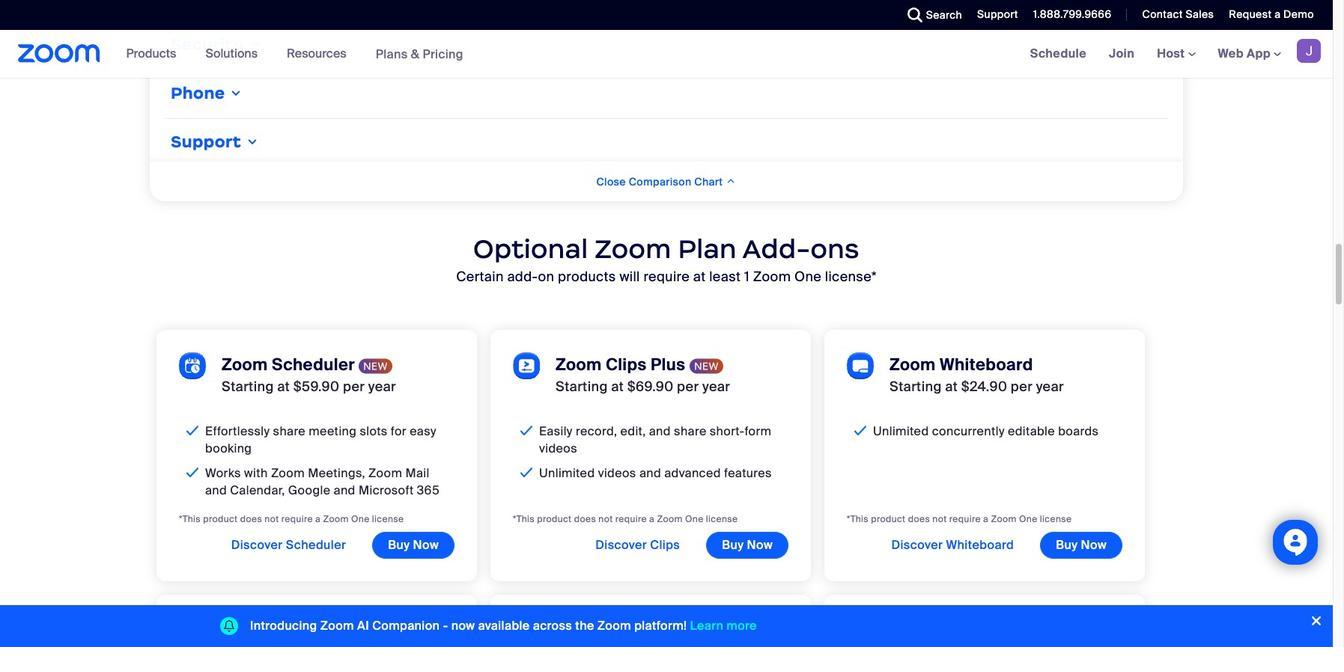 Task type: locate. For each thing, give the bounding box(es) containing it.
1 horizontal spatial new image
[[689, 359, 723, 374]]

optional zoom plan add-ons certain add-on products will require at least 1 zoom one license*
[[456, 233, 877, 286]]

2 *this from the left
[[513, 514, 535, 526]]

*this product does not require a zoom one license for clips
[[513, 514, 738, 526]]

at left least
[[693, 268, 706, 286]]

2 horizontal spatial buy now
[[1056, 538, 1107, 554]]

require for zoom clips plus
[[615, 514, 647, 526]]

whiteboard inside "zoom whiteboard starting at $24.90 per year"
[[940, 354, 1033, 376]]

per right "$24.90"
[[1011, 378, 1033, 396]]

1 buy now from the left
[[388, 538, 439, 554]]

a down google
[[315, 514, 321, 526]]

per right $59.90
[[343, 378, 365, 396]]

and right edit,
[[649, 424, 671, 440]]

easy
[[410, 424, 436, 440]]

*this product does not require a zoom one license for scheduler
[[179, 514, 404, 526]]

require right will
[[644, 268, 690, 286]]

1 per from the left
[[343, 378, 365, 396]]

support right the search
[[977, 7, 1018, 21]]

1 vertical spatial support
[[171, 132, 241, 152]]

not
[[265, 514, 279, 526], [599, 514, 613, 526], [933, 514, 947, 526]]

a up discover clips
[[649, 514, 655, 526]]

1 new image from the left
[[359, 359, 393, 374]]

across
[[533, 619, 572, 634]]

discover inside discover scheduler link
[[231, 538, 283, 554]]

year up slots
[[368, 378, 396, 396]]

new image up slots
[[359, 359, 393, 374]]

does
[[240, 514, 262, 526], [574, 514, 596, 526], [908, 514, 930, 526]]

0 horizontal spatial now
[[413, 538, 439, 554]]

clips down unlimited videos and advanced features
[[650, 538, 680, 554]]

a for zoom clips plus
[[649, 514, 655, 526]]

2 horizontal spatial not
[[933, 514, 947, 526]]

starting left "$24.90"
[[890, 378, 942, 396]]

close
[[596, 175, 626, 189]]

not for clips
[[599, 514, 613, 526]]

per for zoom scheduler
[[343, 378, 365, 396]]

&
[[411, 46, 420, 62]]

1 horizontal spatial buy now
[[722, 538, 773, 554]]

year up short-
[[702, 378, 730, 396]]

discover for scheduler
[[231, 538, 283, 554]]

unlimited for unlimited concurrently editable boards
[[873, 424, 929, 440]]

1 horizontal spatial share
[[674, 424, 707, 440]]

buy now for zoom clips plus
[[722, 538, 773, 554]]

whiteboard for zoom
[[940, 354, 1033, 376]]

year for zoom scheduler
[[368, 378, 396, 396]]

2 does from the left
[[574, 514, 596, 526]]

2 buy from the left
[[722, 538, 744, 554]]

0 vertical spatial clips
[[606, 354, 647, 376]]

unlimited down easily
[[539, 466, 595, 482]]

*this product does not require a zoom one license up discover clips
[[513, 514, 738, 526]]

request a demo
[[1229, 7, 1314, 21]]

0 horizontal spatial buy now
[[388, 538, 439, 554]]

1 horizontal spatial unlimited
[[873, 424, 929, 440]]

ai
[[357, 619, 369, 634]]

contact sales link
[[1131, 0, 1218, 30], [1142, 7, 1214, 21]]

1 horizontal spatial year
[[702, 378, 730, 396]]

clips
[[606, 354, 647, 376], [650, 538, 680, 554]]

scheduler down google
[[286, 538, 346, 554]]

not up discover scheduler
[[265, 514, 279, 526]]

videos down easily
[[539, 441, 577, 457]]

discover for clips
[[595, 538, 647, 554]]

require up discover whiteboard on the bottom of the page
[[949, 514, 981, 526]]

advanced
[[664, 466, 721, 482]]

banner
[[0, 30, 1333, 79]]

1 horizontal spatial buy now link
[[706, 533, 788, 560]]

microsoft
[[359, 483, 414, 499]]

2 horizontal spatial buy now link
[[1040, 533, 1122, 560]]

zoom
[[595, 233, 671, 266], [753, 268, 791, 286], [222, 354, 268, 376], [556, 354, 602, 376], [890, 354, 936, 376], [271, 466, 305, 482], [368, 466, 402, 482], [323, 514, 349, 526], [657, 514, 683, 526], [991, 514, 1017, 526], [320, 619, 354, 634], [597, 619, 631, 634]]

2 starting from the left
[[556, 378, 608, 396]]

a left the demo
[[1275, 7, 1281, 21]]

1 horizontal spatial *this
[[513, 514, 535, 526]]

not for scheduler
[[265, 514, 279, 526]]

2 new image from the left
[[689, 359, 723, 374]]

plans & pricing
[[376, 46, 463, 62]]

product
[[203, 514, 238, 526], [537, 514, 572, 526], [871, 514, 906, 526]]

app
[[1247, 46, 1271, 61]]

0 horizontal spatial per
[[343, 378, 365, 396]]

0 horizontal spatial videos
[[539, 441, 577, 457]]

at down zoom scheduler
[[277, 378, 290, 396]]

1 not from the left
[[265, 514, 279, 526]]

starting
[[222, 378, 274, 396], [556, 378, 608, 396], [890, 378, 942, 396]]

clips up starting at $69.90 per year
[[606, 354, 647, 376]]

new image
[[359, 359, 393, 374], [689, 359, 723, 374]]

scheduler
[[272, 354, 355, 376], [286, 538, 346, 554]]

1 horizontal spatial clips
[[650, 538, 680, 554]]

1 license from the left
[[372, 514, 404, 526]]

0 horizontal spatial product
[[203, 514, 238, 526]]

starting at $59.90 per year
[[222, 378, 396, 396]]

0 horizontal spatial new image
[[359, 359, 393, 374]]

year up editable
[[1036, 378, 1064, 396]]

will
[[620, 268, 640, 286]]

edit,
[[620, 424, 646, 440]]

product for zoom clips plus
[[537, 514, 572, 526]]

1 horizontal spatial *this product does not require a zoom one license
[[513, 514, 738, 526]]

0 horizontal spatial does
[[240, 514, 262, 526]]

easily
[[539, 424, 573, 440]]

1 horizontal spatial not
[[599, 514, 613, 526]]

require for zoom scheduler
[[281, 514, 313, 526]]

schedule
[[1030, 46, 1087, 61]]

discover whiteboard
[[891, 538, 1014, 554]]

1 horizontal spatial buy
[[722, 538, 744, 554]]

share
[[273, 424, 306, 440], [674, 424, 707, 440]]

one
[[794, 268, 822, 286], [351, 514, 370, 526], [685, 514, 704, 526], [1019, 514, 1038, 526]]

phone cell
[[165, 77, 1168, 113]]

1 *this product does not require a zoom one license from the left
[[179, 514, 404, 526]]

buy now link
[[372, 533, 455, 560], [706, 533, 788, 560], [1040, 533, 1122, 560]]

share left short-
[[674, 424, 707, 440]]

ok image
[[183, 423, 202, 441], [517, 423, 536, 441], [851, 423, 870, 441], [517, 465, 536, 482]]

support left right image
[[171, 132, 241, 152]]

a up discover whiteboard on the bottom of the page
[[983, 514, 989, 526]]

easily record, edit, and share short-form videos
[[539, 424, 772, 457]]

2 buy now link from the left
[[706, 533, 788, 560]]

the
[[575, 619, 594, 634]]

one for zoom scheduler
[[351, 514, 370, 526]]

unlimited concurrently editable boards
[[873, 424, 1099, 440]]

demo
[[1284, 7, 1314, 21]]

security
[[171, 35, 244, 55]]

ok image for easily record, edit, and share short-form videos
[[517, 423, 536, 441]]

0 horizontal spatial *this product does not require a zoom one license
[[179, 514, 404, 526]]

scheduler up $59.90
[[272, 354, 355, 376]]

require
[[644, 268, 690, 286], [281, 514, 313, 526], [615, 514, 647, 526], [949, 514, 981, 526]]

and down works
[[205, 483, 227, 499]]

cell
[[165, 0, 1168, 15]]

3 per from the left
[[1011, 378, 1033, 396]]

3 year from the left
[[1036, 378, 1064, 396]]

2 year from the left
[[702, 378, 730, 396]]

1 horizontal spatial starting
[[556, 378, 608, 396]]

share inside easily record, edit, and share short-form videos
[[674, 424, 707, 440]]

contact sales
[[1142, 7, 1214, 21]]

unlimited
[[873, 424, 929, 440], [539, 466, 595, 482]]

3 discover from the left
[[891, 538, 943, 554]]

and inside easily record, edit, and share short-form videos
[[649, 424, 671, 440]]

2 horizontal spatial year
[[1036, 378, 1064, 396]]

at inside the optional zoom plan add-ons certain add-on products will require at least 1 zoom one license*
[[693, 268, 706, 286]]

profile picture image
[[1297, 39, 1321, 63]]

2 horizontal spatial *this
[[847, 514, 869, 526]]

1 buy now link from the left
[[372, 533, 455, 560]]

1 discover from the left
[[231, 538, 283, 554]]

license for zoom clips plus
[[706, 514, 738, 526]]

starting down zoom clips plus
[[556, 378, 608, 396]]

0 vertical spatial scheduler
[[272, 354, 355, 376]]

discover
[[231, 538, 283, 554], [595, 538, 647, 554], [891, 538, 943, 554]]

starting for scheduler
[[222, 378, 274, 396]]

1 product from the left
[[203, 514, 238, 526]]

does up discover clips
[[574, 514, 596, 526]]

1 vertical spatial unlimited
[[539, 466, 595, 482]]

1 *this from the left
[[179, 514, 201, 526]]

short-
[[710, 424, 745, 440]]

2 horizontal spatial license
[[1040, 514, 1072, 526]]

new image right plus at bottom
[[689, 359, 723, 374]]

whiteboard inside discover whiteboard link
[[946, 538, 1014, 554]]

discover inside discover clips link
[[595, 538, 647, 554]]

one for zoom whiteboard
[[1019, 514, 1038, 526]]

scheduler for discover scheduler
[[286, 538, 346, 554]]

clips for discover
[[650, 538, 680, 554]]

request a demo link
[[1218, 0, 1333, 30], [1229, 7, 1314, 21]]

3 starting from the left
[[890, 378, 942, 396]]

1 share from the left
[[273, 424, 306, 440]]

1 year from the left
[[368, 378, 396, 396]]

works with zoom meetings, zoom mail and calendar, google and microsoft 365
[[205, 466, 440, 499]]

2 horizontal spatial per
[[1011, 378, 1033, 396]]

0 vertical spatial support
[[977, 7, 1018, 21]]

1 now from the left
[[413, 538, 439, 554]]

buy now link for zoom clips plus
[[706, 533, 788, 560]]

concurrently
[[932, 424, 1005, 440]]

0 horizontal spatial discover
[[231, 538, 283, 554]]

ok image for effortlessly share meeting slots for easy booking
[[183, 423, 202, 441]]

does for clips
[[574, 514, 596, 526]]

2 license from the left
[[706, 514, 738, 526]]

3 license from the left
[[1040, 514, 1072, 526]]

boards
[[1058, 424, 1099, 440]]

starting inside "zoom whiteboard starting at $24.90 per year"
[[890, 378, 942, 396]]

2 share from the left
[[674, 424, 707, 440]]

1 horizontal spatial now
[[747, 538, 773, 554]]

1 horizontal spatial discover
[[595, 538, 647, 554]]

per down plus at bottom
[[677, 378, 699, 396]]

0 horizontal spatial not
[[265, 514, 279, 526]]

1 vertical spatial videos
[[598, 466, 636, 482]]

1 does from the left
[[240, 514, 262, 526]]

1 vertical spatial whiteboard
[[946, 538, 1014, 554]]

not up discover clips
[[599, 514, 613, 526]]

2 horizontal spatial starting
[[890, 378, 942, 396]]

2 not from the left
[[599, 514, 613, 526]]

1 starting from the left
[[222, 378, 274, 396]]

1 horizontal spatial videos
[[598, 466, 636, 482]]

does down calendar,
[[240, 514, 262, 526]]

whiteboard for discover
[[946, 538, 1014, 554]]

0 horizontal spatial unlimited
[[539, 466, 595, 482]]

2 discover from the left
[[595, 538, 647, 554]]

at inside "zoom whiteboard starting at $24.90 per year"
[[945, 378, 958, 396]]

2 per from the left
[[677, 378, 699, 396]]

2 *this product does not require a zoom one license from the left
[[513, 514, 738, 526]]

2 product from the left
[[537, 514, 572, 526]]

close comparison chart
[[596, 175, 726, 189]]

2 horizontal spatial discover
[[891, 538, 943, 554]]

2 horizontal spatial does
[[908, 514, 930, 526]]

0 vertical spatial whiteboard
[[940, 354, 1033, 376]]

per for zoom clips plus
[[677, 378, 699, 396]]

a
[[1275, 7, 1281, 21], [315, 514, 321, 526], [649, 514, 655, 526], [983, 514, 989, 526]]

0 horizontal spatial *this
[[179, 514, 201, 526]]

not up discover whiteboard on the bottom of the page
[[933, 514, 947, 526]]

1 horizontal spatial per
[[677, 378, 699, 396]]

videos inside easily record, edit, and share short-form videos
[[539, 441, 577, 457]]

year inside "zoom whiteboard starting at $24.90 per year"
[[1036, 378, 1064, 396]]

0 vertical spatial unlimited
[[873, 424, 929, 440]]

add-
[[507, 268, 538, 286]]

1 buy from the left
[[388, 538, 410, 554]]

require for zoom whiteboard
[[949, 514, 981, 526]]

1 vertical spatial scheduler
[[286, 538, 346, 554]]

and
[[649, 424, 671, 440], [639, 466, 661, 482], [205, 483, 227, 499], [334, 483, 355, 499]]

does up discover whiteboard on the bottom of the page
[[908, 514, 930, 526]]

share left meeting
[[273, 424, 306, 440]]

1.888.799.9666
[[1033, 7, 1112, 21]]

0 horizontal spatial year
[[368, 378, 396, 396]]

1 horizontal spatial product
[[537, 514, 572, 526]]

1 horizontal spatial license
[[706, 514, 738, 526]]

resources button
[[287, 30, 353, 78]]

0 vertical spatial videos
[[539, 441, 577, 457]]

large meetings
[[222, 620, 348, 641]]

discover scheduler link
[[216, 533, 361, 559]]

0 horizontal spatial clips
[[606, 354, 647, 376]]

*this product does not require a zoom one license up discover whiteboard on the bottom of the page
[[847, 514, 1072, 526]]

buy
[[388, 538, 410, 554], [722, 538, 744, 554], [1056, 538, 1078, 554]]

starting up effortlessly
[[222, 378, 274, 396]]

2 now from the left
[[747, 538, 773, 554]]

at left "$24.90"
[[945, 378, 958, 396]]

2 horizontal spatial product
[[871, 514, 906, 526]]

2 buy now from the left
[[722, 538, 773, 554]]

ok image for unlimited concurrently editable boards
[[851, 423, 870, 441]]

scheduler for zoom scheduler
[[272, 354, 355, 376]]

0 horizontal spatial share
[[273, 424, 306, 440]]

buy now
[[388, 538, 439, 554], [722, 538, 773, 554], [1056, 538, 1107, 554]]

1.888.799.9666 button
[[1022, 0, 1115, 30], [1033, 7, 1112, 21]]

0 horizontal spatial support
[[171, 132, 241, 152]]

1 horizontal spatial does
[[574, 514, 596, 526]]

videos down edit,
[[598, 466, 636, 482]]

support link
[[966, 0, 1022, 30], [977, 7, 1018, 21]]

least
[[709, 268, 741, 286]]

0 horizontal spatial buy
[[388, 538, 410, 554]]

2 horizontal spatial buy
[[1056, 538, 1078, 554]]

3 buy from the left
[[1056, 538, 1078, 554]]

0 horizontal spatial buy now link
[[372, 533, 455, 560]]

now for zoom scheduler
[[413, 538, 439, 554]]

unlimited left the concurrently
[[873, 424, 929, 440]]

buy for zoom clips plus
[[722, 538, 744, 554]]

3 now from the left
[[1081, 538, 1107, 554]]

0 horizontal spatial starting
[[222, 378, 274, 396]]

starting at $69.90 per year
[[556, 378, 730, 396]]

buy for zoom scheduler
[[388, 538, 410, 554]]

0 horizontal spatial license
[[372, 514, 404, 526]]

editable
[[1008, 424, 1055, 440]]

meetings navigation
[[1019, 30, 1333, 79]]

require up discover scheduler
[[281, 514, 313, 526]]

require up discover clips
[[615, 514, 647, 526]]

1 vertical spatial clips
[[650, 538, 680, 554]]

right image
[[229, 88, 244, 100]]

plan
[[678, 233, 737, 266]]

*this product does not require a zoom one license up discover scheduler
[[179, 514, 404, 526]]

2 horizontal spatial *this product does not require a zoom one license
[[847, 514, 1072, 526]]

license
[[372, 514, 404, 526], [706, 514, 738, 526], [1040, 514, 1072, 526]]

2 horizontal spatial now
[[1081, 538, 1107, 554]]



Task type: describe. For each thing, give the bounding box(es) containing it.
3 buy now from the left
[[1056, 538, 1107, 554]]

certain
[[456, 268, 504, 286]]

google
[[288, 483, 331, 499]]

booking
[[205, 441, 252, 457]]

pricing
[[423, 46, 463, 62]]

products button
[[126, 30, 183, 78]]

works
[[205, 466, 241, 482]]

$24.90
[[961, 378, 1007, 396]]

comparison
[[629, 175, 692, 189]]

unlimited videos and advanced features
[[539, 466, 772, 482]]

chart
[[694, 175, 723, 189]]

sales
[[1186, 7, 1214, 21]]

right image
[[245, 136, 260, 149]]

3 does from the left
[[908, 514, 930, 526]]

product for zoom scheduler
[[203, 514, 238, 526]]

one inside the optional zoom plan add-ons certain add-on products will require at least 1 zoom one license*
[[794, 268, 822, 286]]

unlimited for unlimited videos and advanced features
[[539, 466, 595, 482]]

support inside cell
[[171, 132, 241, 152]]

host
[[1157, 46, 1188, 61]]

plans
[[376, 46, 408, 62]]

solutions
[[205, 46, 258, 61]]

search
[[926, 8, 962, 22]]

now
[[451, 619, 475, 634]]

more
[[727, 619, 757, 634]]

support cell
[[165, 125, 1168, 161]]

buy now link for zoom scheduler
[[372, 533, 455, 560]]

a for zoom whiteboard
[[983, 514, 989, 526]]

optional
[[473, 233, 588, 266]]

phone
[[171, 83, 225, 104]]

*this for zoom clips plus
[[513, 514, 535, 526]]

now for zoom clips plus
[[747, 538, 773, 554]]

ok image
[[183, 465, 202, 482]]

schedule link
[[1019, 30, 1098, 78]]

meetings
[[272, 620, 348, 641]]

search button
[[896, 0, 966, 30]]

ok image for unlimited videos and advanced features
[[517, 465, 536, 482]]

companion
[[372, 619, 440, 634]]

available
[[478, 619, 530, 634]]

3 *this from the left
[[847, 514, 869, 526]]

zoom clips plus
[[556, 354, 689, 376]]

product information navigation
[[115, 30, 475, 79]]

with
[[244, 466, 268, 482]]

for
[[391, 424, 407, 440]]

meetings,
[[308, 466, 365, 482]]

ons
[[810, 233, 860, 266]]

zoom scheduler
[[222, 354, 359, 376]]

large
[[222, 620, 268, 641]]

effortlessly
[[205, 424, 270, 440]]

share inside effortlessly share meeting slots for easy booking
[[273, 424, 306, 440]]

add-
[[742, 233, 811, 266]]

introducing
[[250, 619, 317, 634]]

does for scheduler
[[240, 514, 262, 526]]

form
[[745, 424, 772, 440]]

at down zoom clips plus
[[611, 378, 624, 396]]

zoom logo image
[[18, 44, 100, 63]]

require inside the optional zoom plan add-ons certain add-on products will require at least 1 zoom one license*
[[644, 268, 690, 286]]

cloud
[[556, 620, 603, 641]]

on
[[538, 268, 554, 286]]

host button
[[1157, 46, 1195, 61]]

web
[[1218, 46, 1244, 61]]

zoom inside "zoom whiteboard starting at $24.90 per year"
[[890, 354, 936, 376]]

buy now for zoom scheduler
[[388, 538, 439, 554]]

3 buy now link from the left
[[1040, 533, 1122, 560]]

learn more link
[[690, 619, 757, 634]]

discover inside discover whiteboard link
[[891, 538, 943, 554]]

join link
[[1098, 30, 1146, 78]]

*this for zoom scheduler
[[179, 514, 201, 526]]

clips for zoom
[[606, 354, 647, 376]]

banner containing products
[[0, 30, 1333, 79]]

3 product from the left
[[871, 514, 906, 526]]

3 not from the left
[[933, 514, 947, 526]]

slots
[[360, 424, 388, 440]]

web app
[[1218, 46, 1271, 61]]

365
[[417, 483, 440, 499]]

products
[[558, 268, 616, 286]]

products
[[126, 46, 176, 61]]

starting for clips
[[556, 378, 608, 396]]

solutions button
[[205, 30, 264, 78]]

new image for zoom clips plus
[[689, 359, 723, 374]]

year for zoom clips plus
[[702, 378, 730, 396]]

resources
[[287, 46, 346, 61]]

discover whiteboard link
[[876, 533, 1029, 559]]

and down easily record, edit, and share short-form videos
[[639, 466, 661, 482]]

introducing zoom ai companion - now available across the zoom platform! learn more
[[250, 619, 757, 634]]

one for zoom clips plus
[[685, 514, 704, 526]]

a for zoom scheduler
[[315, 514, 321, 526]]

1 horizontal spatial support
[[977, 7, 1018, 21]]

3 *this product does not require a zoom one license from the left
[[847, 514, 1072, 526]]

per inside "zoom whiteboard starting at $24.90 per year"
[[1011, 378, 1033, 396]]

discover scheduler
[[231, 538, 346, 554]]

$69.90
[[627, 378, 674, 396]]

learn
[[690, 619, 723, 634]]

mail
[[405, 466, 430, 482]]

$59.90
[[293, 378, 339, 396]]

features
[[724, 466, 772, 482]]

web app button
[[1218, 46, 1281, 61]]

contact
[[1142, 7, 1183, 21]]

join
[[1109, 46, 1135, 61]]

platform!
[[634, 619, 687, 634]]

license for zoom scheduler
[[372, 514, 404, 526]]

zoom whiteboard starting at $24.90 per year
[[890, 354, 1064, 396]]

-
[[443, 619, 448, 634]]

and down meetings,
[[334, 483, 355, 499]]

cloud storage
[[556, 620, 671, 641]]

meeting
[[309, 424, 357, 440]]

discover clips
[[595, 538, 680, 554]]

storage
[[607, 620, 671, 641]]

record,
[[576, 424, 617, 440]]

effortlessly share meeting slots for easy booking
[[205, 424, 436, 457]]

calendar,
[[230, 483, 285, 499]]

discover clips link
[[580, 533, 695, 559]]

new image for zoom scheduler
[[359, 359, 393, 374]]



Task type: vqa. For each thing, say whether or not it's contained in the screenshot.
Not
yes



